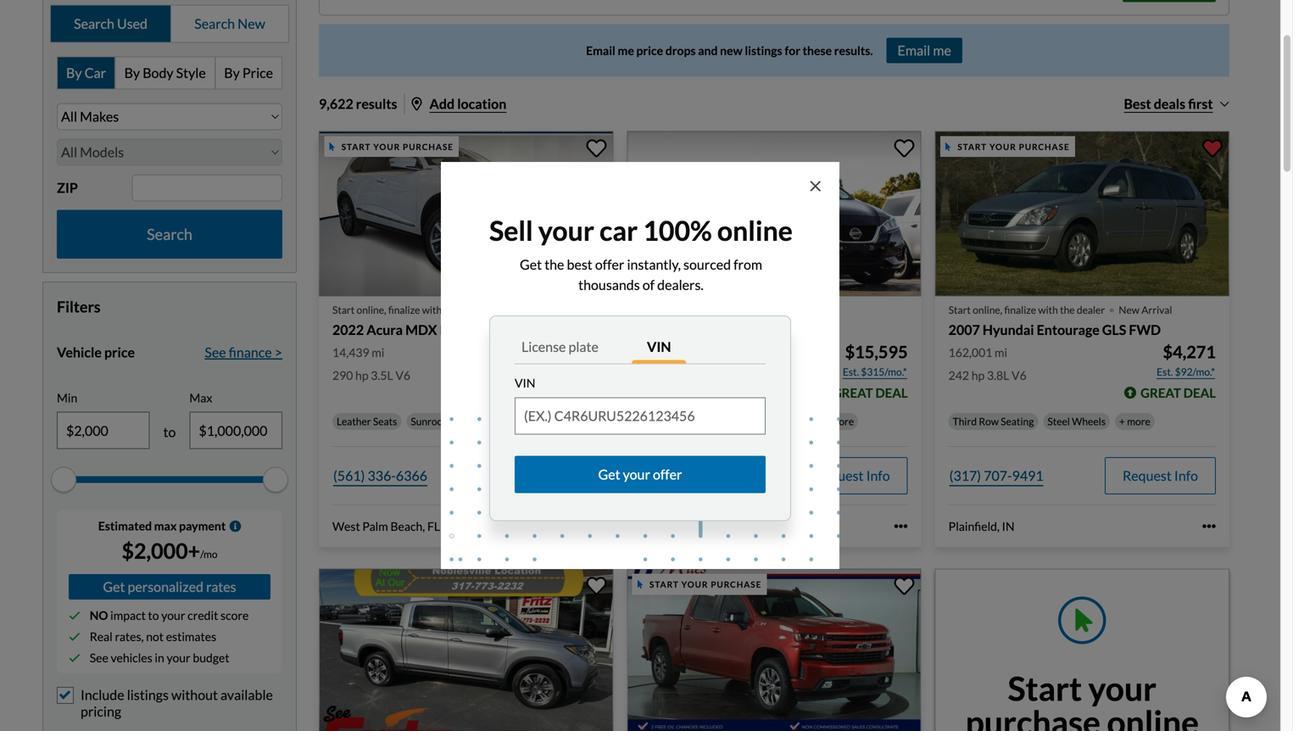 Task type: vqa. For each thing, say whether or not it's contained in the screenshot.
$13,995's "DEAL"
no



Task type: describe. For each thing, give the bounding box(es) containing it.
sourced
[[684, 256, 731, 273]]

arrival for $4,271
[[1142, 304, 1173, 316]]

fl
[[428, 519, 440, 534]]

online inside dialog
[[718, 214, 793, 247]]

steel wheels
[[1048, 415, 1106, 427]]

west palm beach, fl
[[333, 519, 440, 534]]

request info button for $40,836
[[489, 457, 600, 494]]

jackson,
[[641, 519, 685, 534]]

gls
[[1103, 322, 1127, 338]]

great deal for $4,271
[[1141, 385, 1217, 400]]

55,831
[[641, 345, 678, 360]]

from
[[734, 256, 763, 273]]

real
[[90, 630, 113, 644]]

min
[[57, 391, 77, 405]]

info for $15,595
[[867, 467, 890, 484]]

vin tab
[[641, 330, 766, 364]]

personalized
[[128, 579, 204, 595]]

est. for $4,271
[[1157, 366, 1174, 378]]

finance
[[229, 344, 272, 360]]

search for search
[[147, 225, 192, 244]]

hp for $4,271
[[972, 368, 985, 382]]

close image
[[810, 178, 821, 195]]

tab list containing by car
[[57, 56, 283, 89]]

0 horizontal spatial to
[[148, 608, 159, 623]]

new inside search new tab
[[238, 15, 265, 32]]

242
[[949, 368, 970, 382]]

new for $40,836
[[503, 304, 524, 316]]

info circle image
[[229, 520, 241, 532]]

2 fwd from the left
[[775, 322, 807, 338]]

mdx
[[406, 322, 437, 338]]

email for email me
[[898, 42, 931, 58]]

search used tab
[[51, 5, 171, 42]]

search used
[[74, 15, 148, 32]]

entourage
[[1037, 322, 1100, 338]]

west
[[333, 519, 360, 534]]

vehicle price
[[57, 344, 135, 360]]

great for $40,836
[[525, 385, 565, 400]]

seating
[[1001, 415, 1034, 427]]

add location button
[[412, 95, 507, 112]]

no
[[90, 608, 108, 623]]

great inside the $15,595 est. $315/mo.* great deal
[[833, 385, 873, 400]]

deal for $4,271
[[1184, 385, 1217, 400]]

3.8l
[[987, 368, 1010, 382]]

with for $4,271
[[1039, 304, 1059, 316]]

license plate
[[522, 338, 599, 355]]

(561) 336-6366 button
[[333, 457, 428, 494]]

and
[[698, 43, 718, 58]]

platinum white pearl 2022 acura mdx fwd with technology package suv / crossover front-wheel drive automatic image
[[319, 131, 614, 297]]

(561)
[[333, 467, 365, 484]]

arrival for $40,836
[[526, 304, 556, 316]]

· for $4,271
[[1109, 293, 1116, 324]]

+ more for $4,271
[[1120, 415, 1151, 427]]

tab list containing search used
[[50, 4, 289, 43]]

9,622
[[319, 95, 354, 112]]

dealer for $4,271
[[1077, 304, 1106, 316]]

5128
[[704, 467, 736, 484]]

1 check image from the top
[[69, 610, 81, 622]]

$40,836 est. $821/mo.*
[[535, 342, 600, 378]]

0 vertical spatial price
[[637, 43, 663, 58]]

get the best offer instantly, sourced from thousands of dealers.
[[520, 256, 763, 293]]

pricing
[[81, 703, 121, 720]]

plate
[[569, 338, 599, 355]]

online, for $40,836
[[357, 304, 386, 316]]

me for email me price drops and new listings for these results.
[[618, 43, 634, 58]]

your for car
[[539, 214, 595, 247]]

$40,836
[[537, 342, 600, 362]]

2021 nissan versa sv fwd
[[641, 322, 807, 338]]

purchase
[[966, 703, 1101, 731]]

request info for $4,271
[[1123, 467, 1199, 484]]

new
[[720, 43, 743, 58]]

v6 for $40,836
[[396, 368, 411, 382]]

great deal for $40,836
[[525, 385, 600, 400]]

fwd inside start online, finalize with the dealer · new arrival 2022 acura mdx fwd with technology package
[[440, 322, 472, 338]]

filters
[[57, 297, 101, 316]]

get your offer button
[[515, 456, 766, 493]]

search for search used
[[74, 15, 114, 32]]

zip
[[57, 179, 78, 196]]

versa
[[718, 322, 753, 338]]

sell your car 100% online
[[490, 214, 793, 247]]

max
[[154, 519, 177, 533]]

palm
[[363, 519, 388, 534]]

add
[[430, 95, 455, 112]]

3.5l
[[371, 368, 393, 382]]

mouse pointer image for $40,836
[[330, 142, 335, 151]]

mouse pointer image for $4,271
[[946, 142, 951, 151]]

payment
[[179, 519, 226, 533]]

2022
[[333, 322, 364, 338]]

$92/mo.*
[[1176, 366, 1216, 378]]

the inside get the best offer instantly, sourced from thousands of dealers.
[[545, 256, 565, 273]]

license
[[522, 338, 566, 355]]

search for search new
[[194, 15, 235, 32]]

package inside start online, finalize with the dealer · new arrival 2022 acura mdx fwd with technology package
[[576, 322, 627, 338]]

more for $40,836
[[517, 415, 540, 427]]

acura
[[367, 322, 403, 338]]

$821/mo.*
[[553, 366, 599, 378]]

by price tab
[[216, 57, 282, 88]]

1 horizontal spatial to
[[163, 424, 176, 440]]

rates,
[[115, 630, 144, 644]]

(601)
[[642, 467, 673, 484]]

car
[[600, 214, 638, 247]]

thousands
[[579, 277, 640, 293]]

for
[[785, 43, 801, 58]]

+ for $40,836
[[509, 415, 515, 427]]

>
[[275, 344, 283, 360]]

plainfield,
[[949, 519, 1000, 534]]

mi for $4,271
[[995, 345, 1008, 360]]

super black 2021 nissan versa sv fwd sedan front-wheel drive continuously variable transmission image
[[627, 131, 922, 297]]

Min text field
[[58, 413, 149, 448]]

rates
[[206, 579, 236, 595]]

ellipsis h image for $40,836
[[586, 520, 600, 533]]

(601) 258-5128
[[642, 467, 736, 484]]

available
[[221, 687, 273, 703]]

see finance >
[[205, 344, 283, 360]]

power
[[645, 415, 674, 427]]

map marker alt image
[[412, 97, 422, 111]]

online inside start your purchase online
[[1107, 703, 1200, 731]]

request info button for $4,271
[[1105, 457, 1217, 494]]

license plate tab
[[515, 330, 641, 364]]

est. $315/mo.* button
[[842, 363, 908, 380]]

real rates, not estimates
[[90, 630, 216, 644]]

ellipsis h image for $4,271
[[1203, 520, 1217, 533]]

see vehicles in your budget
[[90, 651, 230, 665]]

online, for $4,271
[[973, 304, 1003, 316]]

2 check image from the top
[[69, 652, 81, 664]]

$2,000+
[[122, 538, 200, 564]]

ZIP telephone field
[[132, 174, 283, 201]]

dealer for $40,836
[[461, 304, 489, 316]]

by car tab
[[58, 57, 116, 88]]

search new
[[194, 15, 265, 32]]

best
[[567, 256, 593, 273]]

finalize for $40,836
[[388, 304, 420, 316]]

/mo
[[200, 548, 218, 560]]

0 horizontal spatial vin
[[515, 376, 536, 390]]

$15,595
[[845, 342, 908, 362]]

nissan
[[675, 322, 716, 338]]

me for email me
[[933, 42, 952, 58]]

your for offer
[[623, 466, 651, 483]]

dealers.
[[658, 277, 704, 293]]

· for $40,836
[[492, 293, 499, 324]]

search button
[[57, 210, 283, 259]]

instantly,
[[627, 256, 681, 273]]



Task type: locate. For each thing, give the bounding box(es) containing it.
hp
[[356, 368, 369, 382], [972, 368, 985, 382]]

sunroof/moonroof
[[411, 415, 495, 427]]

1 request info button from the left
[[489, 457, 600, 494]]

navigation system
[[726, 415, 810, 427]]

wheels
[[1072, 415, 1106, 427]]

see left finance
[[205, 344, 226, 360]]

1 online, from the left
[[357, 304, 386, 316]]

3 fwd from the left
[[1129, 322, 1161, 338]]

add location
[[430, 95, 507, 112]]

est. inside $40,836 est. $821/mo.*
[[535, 366, 551, 378]]

v6 inside "162,001 mi 242 hp 3.8l v6"
[[1012, 368, 1027, 382]]

1 horizontal spatial + more
[[823, 415, 854, 427]]

+ more right system
[[823, 415, 854, 427]]

great down est. $92/mo.* button
[[1141, 385, 1182, 400]]

more for $15,595
[[831, 415, 854, 427]]

include
[[81, 687, 124, 703]]

1 vertical spatial check image
[[69, 652, 81, 664]]

mi inside "162,001 mi 242 hp 3.8l v6"
[[995, 345, 1008, 360]]

est. for $40,836
[[535, 366, 551, 378]]

0 horizontal spatial me
[[618, 43, 634, 58]]

2 horizontal spatial request info
[[1123, 467, 1199, 484]]

3 mi from the left
[[995, 345, 1008, 360]]

0 vertical spatial get
[[520, 256, 542, 273]]

search up style
[[194, 15, 235, 32]]

request info for $40,836
[[507, 467, 582, 484]]

vin inside "tab"
[[647, 338, 671, 355]]

price
[[637, 43, 663, 58], [104, 344, 135, 360]]

1 horizontal spatial hp
[[972, 368, 985, 382]]

see for see finance >
[[205, 344, 226, 360]]

Max text field
[[190, 413, 282, 448]]

1 + more from the left
[[509, 415, 540, 427]]

new inside start online, finalize with the dealer · new arrival 2022 acura mdx fwd with technology package
[[503, 304, 524, 316]]

2 horizontal spatial start
[[1008, 669, 1083, 709]]

more for $4,271
[[1128, 415, 1151, 427]]

+ more right wheels
[[1120, 415, 1151, 427]]

fwd right gls
[[1129, 322, 1161, 338]]

get down sell at the top left
[[520, 256, 542, 273]]

style
[[176, 64, 206, 81]]

0 horizontal spatial dealer
[[461, 304, 489, 316]]

2 v6 from the left
[[1012, 368, 1027, 382]]

1 horizontal spatial email
[[898, 42, 931, 58]]

mi down nissan
[[680, 345, 693, 360]]

hp right 242
[[972, 368, 985, 382]]

see down real
[[90, 651, 108, 665]]

online, up 'hyundai'
[[973, 304, 1003, 316]]

+ more for $40,836
[[509, 415, 540, 427]]

listings down in at the bottom of the page
[[127, 687, 169, 703]]

1 horizontal spatial new
[[503, 304, 524, 316]]

2 horizontal spatial request info button
[[1105, 457, 1217, 494]]

2 horizontal spatial new
[[1119, 304, 1140, 316]]

finalize inside the start online, finalize with the dealer · new arrival 2007 hyundai entourage gls fwd
[[1005, 304, 1037, 316]]

· right "entourage"
[[1109, 293, 1116, 324]]

request
[[507, 467, 556, 484], [815, 467, 864, 484], [1123, 467, 1172, 484]]

new up gls
[[1119, 304, 1140, 316]]

by price
[[224, 64, 273, 81]]

290
[[333, 368, 353, 382]]

offer inside button
[[653, 466, 683, 483]]

by left body
[[124, 64, 140, 81]]

1 mouse pointer image from the left
[[330, 142, 335, 151]]

1 · from the left
[[492, 293, 499, 324]]

score
[[221, 608, 249, 623]]

great deal down est. $92/mo.* button
[[1141, 385, 1217, 400]]

2 ellipsis h image from the left
[[1203, 520, 1217, 533]]

finalize up mdx
[[388, 304, 420, 316]]

1 great from the left
[[525, 385, 565, 400]]

1 horizontal spatial est.
[[843, 366, 859, 378]]

0 horizontal spatial v6
[[396, 368, 411, 382]]

1 horizontal spatial mouse pointer image
[[946, 142, 951, 151]]

2 + more from the left
[[823, 415, 854, 427]]

2 vertical spatial tab list
[[515, 330, 766, 364]]

leather
[[337, 415, 371, 427]]

+ right system
[[823, 415, 829, 427]]

0 horizontal spatial deal
[[568, 385, 600, 400]]

email me
[[898, 42, 952, 58]]

est. inside the $15,595 est. $315/mo.* great deal
[[843, 366, 859, 378]]

1 horizontal spatial online
[[1107, 703, 1200, 731]]

third row seating
[[953, 415, 1034, 427]]

1 horizontal spatial me
[[933, 42, 952, 58]]

by for by price
[[224, 64, 240, 81]]

est. left $92/mo.*
[[1157, 366, 1174, 378]]

your inside start your purchase online
[[1089, 669, 1157, 709]]

0 horizontal spatial hp
[[356, 368, 369, 382]]

1 great deal from the left
[[525, 385, 600, 400]]

1 vertical spatial package
[[676, 415, 713, 427]]

info for $4,271
[[1175, 467, 1199, 484]]

0 horizontal spatial more
[[517, 415, 540, 427]]

leather seats
[[337, 415, 397, 427]]

email for email me price drops and new listings for these results.
[[586, 43, 616, 58]]

(317)
[[950, 467, 982, 484]]

(317) 707-9491
[[950, 467, 1044, 484]]

estimated max payment
[[98, 519, 226, 533]]

2 request info button from the left
[[797, 457, 908, 494]]

0 horizontal spatial arrival
[[526, 304, 556, 316]]

arrival inside the start online, finalize with the dealer · new arrival 2007 hyundai entourage gls fwd
[[1142, 304, 1173, 316]]

steel
[[1048, 415, 1070, 427]]

the inside the start online, finalize with the dealer · new arrival 2007 hyundai entourage gls fwd
[[1061, 304, 1075, 316]]

tab list
[[50, 4, 289, 43], [57, 56, 283, 89], [515, 330, 766, 364]]

258-
[[676, 467, 704, 484]]

search inside "button"
[[147, 225, 192, 244]]

2 horizontal spatial info
[[1175, 467, 1199, 484]]

credit
[[188, 608, 218, 623]]

1 horizontal spatial with
[[475, 322, 502, 338]]

1 more from the left
[[517, 415, 540, 427]]

cherry red tintcoat 2022 chevrolet silverado 1500 limited rst crew cab 4wd pickup truck four-wheel drive 8-speed automatic image
[[627, 569, 922, 731]]

start for start online, finalize with the dealer · new arrival 2022 acura mdx fwd with technology package
[[333, 304, 355, 316]]

include listings without available pricing
[[81, 687, 273, 720]]

1 horizontal spatial info
[[867, 467, 890, 484]]

1 horizontal spatial great
[[833, 385, 873, 400]]

0 horizontal spatial fwd
[[440, 322, 472, 338]]

1 horizontal spatial the
[[545, 256, 565, 273]]

1 finalize from the left
[[388, 304, 420, 316]]

listings inside include listings without available pricing
[[127, 687, 169, 703]]

with
[[422, 304, 442, 316], [1039, 304, 1059, 316], [475, 322, 502, 338]]

2 info from the left
[[867, 467, 890, 484]]

3 est. from the left
[[1157, 366, 1174, 378]]

online, inside the start online, finalize with the dealer · new arrival 2007 hyundai entourage gls fwd
[[973, 304, 1003, 316]]

1 vertical spatial tab list
[[57, 56, 283, 89]]

0 vertical spatial tab list
[[50, 4, 289, 43]]

request for $15,595
[[815, 467, 864, 484]]

+ right sunroof/moonroof on the left bottom of the page
[[509, 415, 515, 427]]

hp for $40,836
[[356, 368, 369, 382]]

2 mi from the left
[[680, 345, 693, 360]]

your inside button
[[623, 466, 651, 483]]

with up "entourage"
[[1039, 304, 1059, 316]]

see finance > link
[[205, 342, 283, 363]]

info for $40,836
[[558, 467, 582, 484]]

(601) 258-5128 button
[[641, 457, 737, 494]]

1 horizontal spatial by
[[124, 64, 140, 81]]

2 more from the left
[[831, 415, 854, 427]]

by for by car
[[66, 64, 82, 81]]

1 vertical spatial get
[[599, 466, 621, 483]]

mouse pointer image
[[330, 142, 335, 151], [946, 142, 951, 151]]

your for purchase
[[1089, 669, 1157, 709]]

+ more down est. $821/mo.* button
[[509, 415, 540, 427]]

new up by price
[[238, 15, 265, 32]]

get inside get the best offer instantly, sourced from thousands of dealers.
[[520, 256, 542, 273]]

hp right "290"
[[356, 368, 369, 382]]

mi up 3.8l
[[995, 345, 1008, 360]]

by left the car
[[66, 64, 82, 81]]

3 + from the left
[[1120, 415, 1126, 427]]

0 vertical spatial check image
[[69, 610, 81, 622]]

1 horizontal spatial finalize
[[1005, 304, 1037, 316]]

1 horizontal spatial request info button
[[797, 457, 908, 494]]

fwd right mdx
[[440, 322, 472, 338]]

0 horizontal spatial with
[[422, 304, 442, 316]]

gray 2007 hyundai entourage gls fwd minivan front-wheel drive 5-speed automatic overdrive image
[[935, 131, 1230, 297]]

2 + from the left
[[823, 415, 829, 427]]

2 · from the left
[[1109, 293, 1116, 324]]

by body style tab
[[116, 57, 216, 88]]

1 horizontal spatial see
[[205, 344, 226, 360]]

hp inside "162,001 mi 242 hp 3.8l v6"
[[972, 368, 985, 382]]

est. $821/mo.* button
[[534, 363, 600, 380]]

2 great from the left
[[833, 385, 873, 400]]

system
[[777, 415, 810, 427]]

get for get personalized rates
[[103, 579, 125, 595]]

check image
[[69, 610, 81, 622], [69, 652, 81, 664]]

2 horizontal spatial get
[[599, 466, 621, 483]]

fwd inside the start online, finalize with the dealer · new arrival 2007 hyundai entourage gls fwd
[[1129, 322, 1161, 338]]

est. down $15,595
[[843, 366, 859, 378]]

3 more from the left
[[1128, 415, 1151, 427]]

1 + from the left
[[509, 415, 515, 427]]

online, up acura
[[357, 304, 386, 316]]

get personalized rates button
[[69, 574, 271, 600]]

of
[[643, 277, 655, 293]]

2 by from the left
[[124, 64, 140, 81]]

with left technology
[[475, 322, 502, 338]]

these
[[803, 43, 832, 58]]

navigation
[[726, 415, 775, 427]]

deal down $92/mo.*
[[1184, 385, 1217, 400]]

request for $4,271
[[1123, 467, 1172, 484]]

2 horizontal spatial the
[[1061, 304, 1075, 316]]

0 horizontal spatial online,
[[357, 304, 386, 316]]

start inside the start online, finalize with the dealer · new arrival 2007 hyundai entourage gls fwd
[[949, 304, 971, 316]]

1 request from the left
[[507, 467, 556, 484]]

without
[[171, 687, 218, 703]]

9491
[[1013, 467, 1044, 484]]

0 horizontal spatial package
[[576, 322, 627, 338]]

v6 inside 14,439 mi 290 hp 3.5l v6
[[396, 368, 411, 382]]

in
[[155, 651, 164, 665]]

2 horizontal spatial deal
[[1184, 385, 1217, 400]]

1 horizontal spatial request
[[815, 467, 864, 484]]

3 deal from the left
[[1184, 385, 1217, 400]]

1 horizontal spatial ·
[[1109, 293, 1116, 324]]

new inside the start online, finalize with the dealer · new arrival 2007 hyundai entourage gls fwd
[[1119, 304, 1140, 316]]

0 vertical spatial vin
[[647, 338, 671, 355]]

arrival up technology
[[526, 304, 556, 316]]

check image
[[69, 631, 81, 643]]

162,001 mi 242 hp 3.8l v6
[[949, 345, 1027, 382]]

hyundai
[[983, 322, 1035, 338]]

1 horizontal spatial ellipsis h image
[[1203, 520, 1217, 533]]

check image up check icon
[[69, 610, 81, 622]]

0 horizontal spatial request info
[[507, 467, 582, 484]]

1 horizontal spatial start
[[949, 304, 971, 316]]

v6 right 3.8l
[[1012, 368, 1027, 382]]

0 horizontal spatial ellipsis h image
[[586, 520, 600, 533]]

v6 for $4,271
[[1012, 368, 1027, 382]]

2 horizontal spatial fwd
[[1129, 322, 1161, 338]]

+ right wheels
[[1120, 415, 1126, 427]]

hp inside 14,439 mi 290 hp 3.5l v6
[[356, 368, 369, 382]]

2 hp from the left
[[972, 368, 985, 382]]

1 horizontal spatial dealer
[[1077, 304, 1106, 316]]

1 horizontal spatial more
[[831, 415, 854, 427]]

0 horizontal spatial online
[[718, 214, 793, 247]]

· inside start online, finalize with the dealer · new arrival 2022 acura mdx fwd with technology package
[[492, 293, 499, 324]]

1 vertical spatial see
[[90, 651, 108, 665]]

price
[[243, 64, 273, 81]]

1 info from the left
[[558, 467, 582, 484]]

1 horizontal spatial v6
[[1012, 368, 1027, 382]]

arrival inside start online, finalize with the dealer · new arrival 2022 acura mdx fwd with technology package
[[526, 304, 556, 316]]

mouse pointer image
[[638, 580, 643, 589]]

14,439 mi 290 hp 3.5l v6
[[333, 345, 411, 382]]

to left max text box
[[163, 424, 176, 440]]

request for $40,836
[[507, 467, 556, 484]]

deal for $40,836
[[568, 385, 600, 400]]

VIN field
[[516, 398, 765, 434]]

tab list inside sell your car 100% online dialog
[[515, 330, 766, 364]]

2 arrival from the left
[[1142, 304, 1173, 316]]

14,439
[[333, 345, 370, 360]]

price right vehicle
[[104, 344, 135, 360]]

2 mouse pointer image from the left
[[946, 142, 951, 151]]

est. for $15,595
[[843, 366, 859, 378]]

car
[[84, 64, 106, 81]]

2 horizontal spatial + more
[[1120, 415, 1151, 427]]

not
[[146, 630, 164, 644]]

2 horizontal spatial with
[[1039, 304, 1059, 316]]

2 request from the left
[[815, 467, 864, 484]]

(561) 336-6366
[[333, 467, 428, 484]]

3 by from the left
[[224, 64, 240, 81]]

get left (601)
[[599, 466, 621, 483]]

get your offer
[[599, 466, 683, 483]]

great
[[525, 385, 565, 400], [833, 385, 873, 400], [1141, 385, 1182, 400]]

search down the zip telephone field
[[147, 225, 192, 244]]

1 vertical spatial online
[[1107, 703, 1200, 731]]

see inside the see finance > link
[[205, 344, 226, 360]]

start your purchase online button
[[935, 569, 1230, 731]]

start inside start online, finalize with the dealer · new arrival 2022 acura mdx fwd with technology package
[[333, 304, 355, 316]]

3 request info from the left
[[1123, 467, 1199, 484]]

+ for $15,595
[[823, 415, 829, 427]]

get inside get your offer button
[[599, 466, 621, 483]]

2 request info from the left
[[815, 467, 890, 484]]

package
[[576, 322, 627, 338], [676, 415, 713, 427]]

2 horizontal spatial search
[[194, 15, 235, 32]]

2 dealer from the left
[[1077, 304, 1106, 316]]

1 arrival from the left
[[526, 304, 556, 316]]

request info for $15,595
[[815, 467, 890, 484]]

3 request info button from the left
[[1105, 457, 1217, 494]]

2 horizontal spatial +
[[1120, 415, 1126, 427]]

more right system
[[831, 415, 854, 427]]

0 horizontal spatial listings
[[127, 687, 169, 703]]

mi up 3.5l
[[372, 345, 385, 360]]

1 deal from the left
[[568, 385, 600, 400]]

2 online, from the left
[[973, 304, 1003, 316]]

fwd right sv
[[775, 322, 807, 338]]

row
[[979, 415, 999, 427]]

0 horizontal spatial search
[[74, 15, 114, 32]]

0 horizontal spatial finalize
[[388, 304, 420, 316]]

sell your car 100% online dialog
[[0, 0, 1281, 731]]

0 horizontal spatial mi
[[372, 345, 385, 360]]

deal down $315/mo.*
[[876, 385, 908, 400]]

1 horizontal spatial mi
[[680, 345, 693, 360]]

1 vertical spatial to
[[148, 608, 159, 623]]

vin down 2021
[[647, 338, 671, 355]]

0 vertical spatial to
[[163, 424, 176, 440]]

$315/mo.*
[[861, 366, 907, 378]]

2 horizontal spatial more
[[1128, 415, 1151, 427]]

0 horizontal spatial get
[[103, 579, 125, 595]]

ellipsis h image
[[895, 520, 908, 533]]

jackson, ms
[[641, 519, 704, 534]]

1 horizontal spatial offer
[[653, 466, 683, 483]]

0 horizontal spatial great
[[525, 385, 565, 400]]

online, inside start online, finalize with the dealer · new arrival 2022 acura mdx fwd with technology package
[[357, 304, 386, 316]]

great for $4,271
[[1141, 385, 1182, 400]]

request info button for $15,595
[[797, 457, 908, 494]]

more right wheels
[[1128, 415, 1151, 427]]

start online, finalize with the dealer · new arrival 2022 acura mdx fwd with technology package
[[333, 293, 627, 338]]

check image down check icon
[[69, 652, 81, 664]]

third
[[953, 415, 977, 427]]

dealer
[[461, 304, 489, 316], [1077, 304, 1106, 316]]

sv
[[755, 322, 772, 338]]

tab list containing license plate
[[515, 330, 766, 364]]

deal down $821/mo.*
[[568, 385, 600, 400]]

vin
[[647, 338, 671, 355], [515, 376, 536, 390]]

3 great from the left
[[1141, 385, 1182, 400]]

new for $4,271
[[1119, 304, 1140, 316]]

1 horizontal spatial search
[[147, 225, 192, 244]]

by left "price"
[[224, 64, 240, 81]]

start for start online, finalize with the dealer · new arrival 2007 hyundai entourage gls fwd
[[949, 304, 971, 316]]

1 vertical spatial offer
[[653, 466, 683, 483]]

0 horizontal spatial price
[[104, 344, 135, 360]]

0 horizontal spatial +
[[509, 415, 515, 427]]

0 horizontal spatial info
[[558, 467, 582, 484]]

1 est. from the left
[[535, 366, 551, 378]]

dealer inside the start online, finalize with the dealer · new arrival 2007 hyundai entourage gls fwd
[[1077, 304, 1106, 316]]

see for see vehicles in your budget
[[90, 651, 108, 665]]

est. $92/mo.* button
[[1156, 363, 1217, 380]]

start for start your purchase online
[[1008, 669, 1083, 709]]

· inside the start online, finalize with the dealer · new arrival 2007 hyundai entourage gls fwd
[[1109, 293, 1116, 324]]

+ for $4,271
[[1120, 415, 1126, 427]]

search left used
[[74, 15, 114, 32]]

get inside get personalized rates button
[[103, 579, 125, 595]]

email inside email me 'button'
[[898, 42, 931, 58]]

to
[[163, 424, 176, 440], [148, 608, 159, 623]]

great down est. $315/mo.* button
[[833, 385, 873, 400]]

offer
[[595, 256, 625, 273], [653, 466, 683, 483]]

dealer inside start online, finalize with the dealer · new arrival 2022 acura mdx fwd with technology package
[[461, 304, 489, 316]]

estimates
[[166, 630, 216, 644]]

1 mi from the left
[[372, 345, 385, 360]]

2 great deal from the left
[[1141, 385, 1217, 400]]

by car
[[66, 64, 106, 81]]

arrival up $4,271
[[1142, 304, 1173, 316]]

me inside 'button'
[[933, 42, 952, 58]]

2 horizontal spatial mi
[[995, 345, 1008, 360]]

plainfield, in
[[949, 519, 1015, 534]]

1 request info from the left
[[507, 467, 582, 484]]

fwd
[[440, 322, 472, 338], [775, 322, 807, 338], [1129, 322, 1161, 338]]

get up impact
[[103, 579, 125, 595]]

more
[[517, 415, 540, 427], [831, 415, 854, 427], [1128, 415, 1151, 427]]

price left drops
[[637, 43, 663, 58]]

3 + more from the left
[[1120, 415, 1151, 427]]

start
[[333, 304, 355, 316], [949, 304, 971, 316], [1008, 669, 1083, 709]]

email left drops
[[586, 43, 616, 58]]

1 fwd from the left
[[440, 322, 472, 338]]

1 horizontal spatial arrival
[[1142, 304, 1173, 316]]

ellipsis h image
[[586, 520, 600, 533], [1203, 520, 1217, 533]]

vin down the license
[[515, 376, 536, 390]]

v6 right 3.5l
[[396, 368, 411, 382]]

0 horizontal spatial start
[[333, 304, 355, 316]]

2 est. from the left
[[843, 366, 859, 378]]

3 info from the left
[[1175, 467, 1199, 484]]

1 horizontal spatial listings
[[745, 43, 783, 58]]

v6
[[396, 368, 411, 382], [1012, 368, 1027, 382]]

email me price drops and new listings for these results.
[[586, 43, 873, 58]]

deal inside the $15,595 est. $315/mo.* great deal
[[876, 385, 908, 400]]

2 vertical spatial get
[[103, 579, 125, 595]]

1 v6 from the left
[[396, 368, 411, 382]]

1 by from the left
[[66, 64, 82, 81]]

55,831 mi
[[641, 345, 693, 360]]

2 deal from the left
[[876, 385, 908, 400]]

the for $40,836
[[444, 304, 459, 316]]

with for $40,836
[[422, 304, 442, 316]]

1 ellipsis h image from the left
[[586, 520, 600, 533]]

0 horizontal spatial offer
[[595, 256, 625, 273]]

mi for $40,836
[[372, 345, 385, 360]]

get for get your offer
[[599, 466, 621, 483]]

1 vertical spatial price
[[104, 344, 135, 360]]

to up real rates, not estimates
[[148, 608, 159, 623]]

with up mdx
[[422, 304, 442, 316]]

great deal down est. $821/mo.* button
[[525, 385, 600, 400]]

more down est. $821/mo.* button
[[517, 415, 540, 427]]

· left technology
[[492, 293, 499, 324]]

1 horizontal spatial online,
[[973, 304, 1003, 316]]

est. inside $4,271 est. $92/mo.*
[[1157, 366, 1174, 378]]

the for $4,271
[[1061, 304, 1075, 316]]

0 horizontal spatial great deal
[[525, 385, 600, 400]]

$4,271 est. $92/mo.*
[[1157, 342, 1217, 378]]

mi inside 14,439 mi 290 hp 3.5l v6
[[372, 345, 385, 360]]

start inside start your purchase online
[[1008, 669, 1083, 709]]

by for by body style
[[124, 64, 140, 81]]

the inside start online, finalize with the dealer · new arrival 2022 acura mdx fwd with technology package
[[444, 304, 459, 316]]

1 horizontal spatial price
[[637, 43, 663, 58]]

email right results.
[[898, 42, 931, 58]]

0 horizontal spatial by
[[66, 64, 82, 81]]

est. down the license
[[535, 366, 551, 378]]

search new tab
[[171, 5, 288, 42]]

the
[[545, 256, 565, 273], [444, 304, 459, 316], [1061, 304, 1075, 316]]

results
[[356, 95, 397, 112]]

2 horizontal spatial great
[[1141, 385, 1182, 400]]

+
[[509, 415, 515, 427], [823, 415, 829, 427], [1120, 415, 1126, 427]]

new up technology
[[503, 304, 524, 316]]

finalize up 'hyundai'
[[1005, 304, 1037, 316]]

9,622 results
[[319, 95, 397, 112]]

+ more for $15,595
[[823, 415, 854, 427]]

package up plate
[[576, 322, 627, 338]]

3 request from the left
[[1123, 467, 1172, 484]]

0 vertical spatial listings
[[745, 43, 783, 58]]

offer inside get the best offer instantly, sourced from thousands of dealers.
[[595, 256, 625, 273]]

finalize for $4,271
[[1005, 304, 1037, 316]]

finalize inside start online, finalize with the dealer · new arrival 2022 acura mdx fwd with technology package
[[388, 304, 420, 316]]

1 dealer from the left
[[461, 304, 489, 316]]

get
[[520, 256, 542, 273], [599, 466, 621, 483], [103, 579, 125, 595]]

1 vertical spatial vin
[[515, 376, 536, 390]]

listings left for on the top of the page
[[745, 43, 783, 58]]

0 horizontal spatial + more
[[509, 415, 540, 427]]

see
[[205, 344, 226, 360], [90, 651, 108, 665]]

with inside the start online, finalize with the dealer · new arrival 2007 hyundai entourage gls fwd
[[1039, 304, 1059, 316]]

new
[[238, 15, 265, 32], [503, 304, 524, 316], [1119, 304, 1140, 316]]

1 vertical spatial listings
[[127, 687, 169, 703]]

$2,000+ /mo
[[122, 538, 218, 564]]

package right power
[[676, 415, 713, 427]]

1 horizontal spatial request info
[[815, 467, 890, 484]]

2 horizontal spatial request
[[1123, 467, 1172, 484]]

1 horizontal spatial package
[[676, 415, 713, 427]]

great down est. $821/mo.* button
[[525, 385, 565, 400]]

1 hp from the left
[[356, 368, 369, 382]]

2 finalize from the left
[[1005, 304, 1037, 316]]

lunar silver metallic 2018 honda ridgeline rtl-e awd pickup truck all-wheel drive automatic image
[[319, 569, 614, 731]]

get for get the best offer instantly, sourced from thousands of dealers.
[[520, 256, 542, 273]]

0 horizontal spatial email
[[586, 43, 616, 58]]



